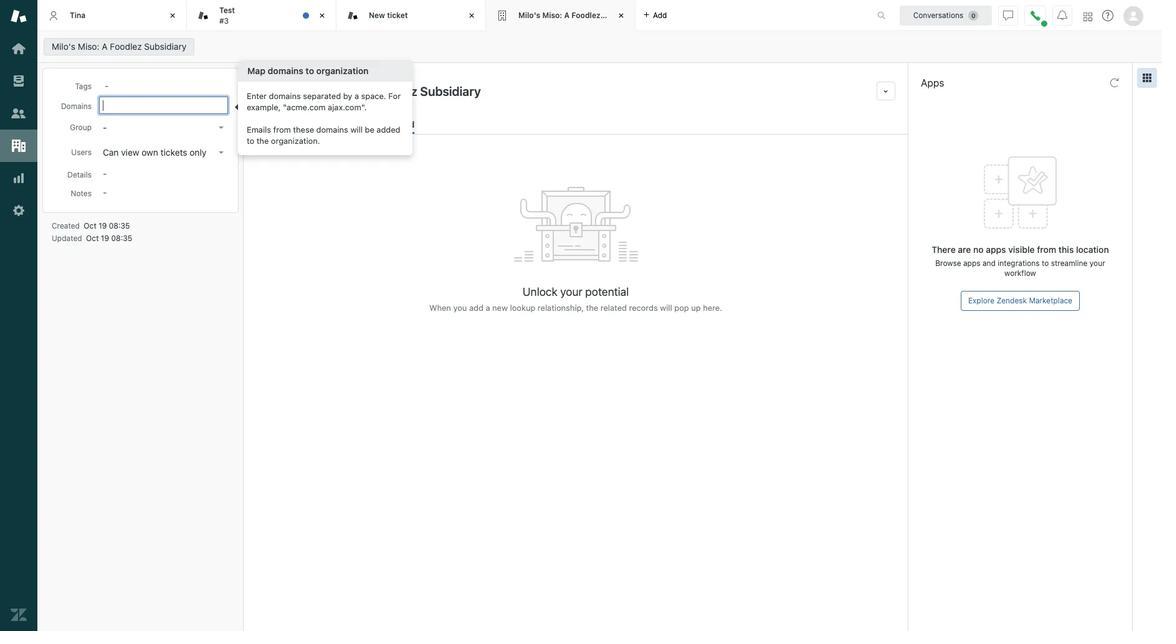 Task type: vqa. For each thing, say whether or not it's contained in the screenshot.
Tickets (0)'s (0)
yes



Task type: describe. For each thing, give the bounding box(es) containing it.
a inside enter domains separated by a space. for example, "acme.com ajax.com".
[[355, 91, 359, 101]]

only
[[190, 147, 207, 158]]

ajax.com".
[[328, 102, 367, 112]]

domains for to
[[268, 65, 304, 76]]

tags
[[75, 82, 92, 91]]

1 horizontal spatial to
[[306, 65, 314, 76]]

the inside unlock your potential when you add a new lookup relationship, the related records will pop up here.
[[586, 303, 599, 313]]

pop
[[675, 303, 689, 313]]

potential
[[586, 286, 629, 299]]

location
[[1077, 244, 1110, 255]]

get started image
[[11, 41, 27, 57]]

enter
[[247, 91, 267, 101]]

0 vertical spatial 08:35
[[109, 221, 130, 231]]

organization
[[317, 65, 369, 76]]

tina
[[70, 10, 86, 20]]

relationship,
[[538, 303, 584, 313]]

unlock
[[523, 286, 558, 299]]

you
[[454, 303, 467, 313]]

tabs tab list
[[37, 0, 865, 31]]

apps image
[[1143, 73, 1153, 83]]

visible
[[1009, 244, 1035, 255]]

can view own tickets only
[[103, 147, 207, 158]]

organizations image
[[11, 138, 27, 154]]

be
[[365, 124, 375, 134]]

streamline
[[1052, 259, 1088, 268]]

milo's miso: a foodlez subsidiary link
[[44, 38, 195, 55]]

tab containing test
[[187, 0, 337, 31]]

your inside the there are no apps visible from this location browse apps and integrations to streamline your workflow
[[1090, 259, 1106, 268]]

tina tab
[[37, 0, 187, 31]]

zendesk
[[997, 296, 1027, 305]]

map domains to organization
[[248, 65, 369, 76]]

view
[[121, 147, 139, 158]]

conversations
[[914, 10, 964, 20]]

these
[[293, 124, 314, 134]]

customers image
[[11, 105, 27, 122]]

integrations
[[998, 259, 1040, 268]]

created oct 19 08:35 updated oct 19 08:35
[[52, 221, 132, 243]]

related
[[601, 303, 627, 313]]

milo's miso: a foodlez subsidiary inside secondary element
[[52, 41, 187, 52]]

0 vertical spatial 19
[[99, 221, 107, 231]]

from inside the there are no apps visible from this location browse apps and integrations to streamline your workflow
[[1038, 244, 1057, 255]]

foodlez inside tab
[[572, 10, 601, 20]]

explore zendesk marketplace
[[969, 296, 1073, 305]]

will inside unlock your potential when you add a new lookup relationship, the related records will pop up here.
[[660, 303, 673, 313]]

explore
[[969, 296, 995, 305]]

a inside unlock your potential when you add a new lookup relationship, the related records will pop up here.
[[486, 303, 490, 313]]

1 vertical spatial 19
[[101, 234, 109, 243]]

by
[[343, 91, 352, 101]]

separated
[[303, 91, 341, 101]]

for
[[389, 91, 401, 101]]

0 horizontal spatial apps
[[964, 259, 981, 268]]

updated
[[52, 234, 82, 243]]

button displays agent's chat status as invisible. image
[[1004, 10, 1014, 20]]

when
[[430, 303, 451, 313]]

zendesk image
[[11, 607, 27, 623]]

will inside emails from these domains will be added to the organization.
[[351, 124, 363, 134]]

are
[[958, 244, 972, 255]]

apps
[[921, 77, 945, 89]]

arrow down image
[[219, 127, 224, 129]]

add button
[[636, 0, 675, 31]]

subsidiary inside tab
[[603, 10, 642, 20]]

tickets (0)
[[256, 119, 299, 130]]

miso: inside secondary element
[[78, 41, 99, 52]]

foodlez inside secondary element
[[110, 41, 142, 52]]

space.
[[361, 91, 386, 101]]

there
[[932, 244, 956, 255]]

1 vertical spatial 08:35
[[111, 234, 132, 243]]

arrow down image
[[219, 151, 224, 154]]

from inside emails from these domains will be added to the organization.
[[273, 124, 291, 134]]

subsidiary inside secondary element
[[144, 41, 187, 52]]

get help image
[[1103, 10, 1114, 21]]

can
[[103, 147, 119, 158]]

organization.
[[271, 136, 320, 146]]

explore zendesk marketplace button
[[961, 291, 1080, 311]]



Task type: locate. For each thing, give the bounding box(es) containing it.
your
[[1090, 259, 1106, 268], [561, 286, 583, 299]]

own
[[142, 147, 158, 158]]

(0)
[[288, 119, 299, 130], [348, 119, 360, 130]]

map
[[248, 65, 266, 76]]

to down emails
[[247, 136, 254, 146]]

1 horizontal spatial apps
[[986, 244, 1007, 255]]

details
[[67, 170, 92, 180]]

users down ajax.com".
[[323, 119, 346, 130]]

secondary element
[[37, 34, 1163, 59]]

apps up and
[[986, 244, 1007, 255]]

oct right created
[[84, 221, 97, 231]]

0 horizontal spatial milo's miso: a foodlez subsidiary
[[52, 41, 187, 52]]

unlock your potential when you add a new lookup relationship, the related records will pop up here.
[[430, 286, 723, 313]]

marketplace
[[1030, 296, 1073, 305]]

new
[[493, 303, 508, 313]]

domains down ajax.com".
[[316, 124, 348, 134]]

1 horizontal spatial your
[[1090, 259, 1106, 268]]

1 horizontal spatial a
[[486, 303, 490, 313]]

lookup
[[510, 303, 536, 313]]

close image
[[466, 9, 478, 22]]

reporting image
[[11, 170, 27, 186]]

oct
[[84, 221, 97, 231], [86, 234, 99, 243]]

conversations button
[[900, 5, 993, 25]]

domains inside emails from these domains will be added to the organization.
[[316, 124, 348, 134]]

domains for separated
[[269, 91, 301, 101]]

the down emails
[[257, 136, 269, 146]]

up
[[692, 303, 701, 313]]

add inside unlock your potential when you add a new lookup relationship, the related records will pop up here.
[[469, 303, 484, 313]]

0 horizontal spatial from
[[273, 124, 291, 134]]

subsidiary up secondary element
[[603, 10, 642, 20]]

0 vertical spatial apps
[[986, 244, 1007, 255]]

a up secondary element
[[565, 10, 570, 20]]

tickets
[[161, 147, 187, 158]]

new ticket tab
[[337, 0, 486, 31]]

0 vertical spatial milo's
[[519, 10, 541, 20]]

group
[[70, 123, 92, 132]]

milo's right close icon
[[519, 10, 541, 20]]

1 horizontal spatial foodlez
[[572, 10, 601, 20]]

1 vertical spatial your
[[561, 286, 583, 299]]

example,
[[247, 102, 281, 112]]

miso: down tina
[[78, 41, 99, 52]]

users (0)
[[323, 119, 360, 130]]

-
[[103, 122, 107, 133]]

0 vertical spatial your
[[1090, 259, 1106, 268]]

browse
[[936, 259, 962, 268]]

0 vertical spatial miso:
[[543, 10, 563, 20]]

1 vertical spatial from
[[1038, 244, 1057, 255]]

notifications image
[[1058, 10, 1068, 20]]

add inside popup button
[[653, 10, 667, 20]]

added
[[377, 124, 401, 134]]

foodlez down tina tab
[[110, 41, 142, 52]]

2 (0) from the left
[[348, 119, 360, 130]]

will left pop
[[660, 303, 673, 313]]

1 vertical spatial oct
[[86, 234, 99, 243]]

0 vertical spatial a
[[565, 10, 570, 20]]

tickets
[[256, 119, 285, 130]]

0 horizontal spatial (0)
[[288, 119, 299, 130]]

there are no apps visible from this location browse apps and integrations to streamline your workflow
[[932, 244, 1110, 278]]

domains inside enter domains separated by a space. for example, "acme.com ajax.com".
[[269, 91, 301, 101]]

records
[[629, 303, 658, 313]]

1 vertical spatial the
[[586, 303, 599, 313]]

1 horizontal spatial milo's
[[519, 10, 541, 20]]

to
[[306, 65, 314, 76], [247, 136, 254, 146], [1042, 259, 1049, 268]]

1 vertical spatial foodlez
[[110, 41, 142, 52]]

the
[[257, 136, 269, 146], [586, 303, 599, 313]]

close image for tina
[[166, 9, 179, 22]]

a right by
[[355, 91, 359, 101]]

1 horizontal spatial users
[[323, 119, 346, 130]]

- field
[[100, 79, 228, 92]]

19
[[99, 221, 107, 231], [101, 234, 109, 243]]

1 vertical spatial milo's miso: a foodlez subsidiary
[[52, 41, 187, 52]]

0 vertical spatial a
[[355, 91, 359, 101]]

a inside milo's miso: a foodlez subsidiary link
[[102, 41, 108, 52]]

views image
[[11, 73, 27, 89]]

#3
[[219, 16, 229, 25]]

3 close image from the left
[[615, 9, 628, 22]]

apps down no
[[964, 259, 981, 268]]

1 vertical spatial subsidiary
[[144, 41, 187, 52]]

close image inside "milo's miso: a foodlez subsidiary" tab
[[615, 9, 628, 22]]

1 vertical spatial to
[[247, 136, 254, 146]]

0 vertical spatial milo's miso: a foodlez subsidiary
[[519, 10, 642, 20]]

your down location
[[1090, 259, 1106, 268]]

created
[[52, 221, 80, 231]]

miso: up secondary element
[[543, 10, 563, 20]]

close image inside tina tab
[[166, 9, 179, 22]]

08:35 right updated
[[111, 234, 132, 243]]

users for users (0)
[[323, 119, 346, 130]]

1 vertical spatial a
[[102, 41, 108, 52]]

workflow
[[1005, 269, 1037, 278]]

add
[[653, 10, 667, 20], [469, 303, 484, 313]]

users
[[323, 119, 346, 130], [71, 148, 92, 157]]

admin image
[[11, 203, 27, 219]]

icon_org image
[[256, 82, 281, 107]]

here.
[[703, 303, 723, 313]]

the left related
[[586, 303, 599, 313]]

08:35 right created
[[109, 221, 130, 231]]

emails
[[247, 124, 271, 134]]

to inside the there are no apps visible from this location browse apps and integrations to streamline your workflow
[[1042, 259, 1049, 268]]

domains
[[61, 102, 92, 111]]

a down tina tab
[[102, 41, 108, 52]]

tab
[[187, 0, 337, 31]]

close image left #3
[[166, 9, 179, 22]]

"acme.com
[[283, 102, 326, 112]]

subsidiary
[[603, 10, 642, 20], [144, 41, 187, 52]]

close image
[[166, 9, 179, 22], [316, 9, 329, 22], [615, 9, 628, 22]]

zendesk products image
[[1084, 12, 1093, 21]]

the inside emails from these domains will be added to the organization.
[[257, 136, 269, 146]]

0 horizontal spatial a
[[102, 41, 108, 52]]

1 horizontal spatial add
[[653, 10, 667, 20]]

1 (0) from the left
[[288, 119, 299, 130]]

19 right created
[[99, 221, 107, 231]]

your inside unlock your potential when you add a new lookup relationship, the related records will pop up here.
[[561, 286, 583, 299]]

1 vertical spatial will
[[660, 303, 673, 313]]

close image left "new"
[[316, 9, 329, 22]]

1 horizontal spatial from
[[1038, 244, 1057, 255]]

(0) up organization.
[[288, 119, 299, 130]]

2 vertical spatial domains
[[316, 124, 348, 134]]

1 horizontal spatial subsidiary
[[603, 10, 642, 20]]

0 vertical spatial subsidiary
[[603, 10, 642, 20]]

1 close image from the left
[[166, 9, 179, 22]]

0 horizontal spatial users
[[71, 148, 92, 157]]

0 vertical spatial to
[[306, 65, 314, 76]]

1 horizontal spatial miso:
[[543, 10, 563, 20]]

and
[[983, 259, 996, 268]]

milo's miso: a foodlez subsidiary up secondary element
[[519, 10, 642, 20]]

0 horizontal spatial close image
[[166, 9, 179, 22]]

(0) for tickets (0)
[[288, 119, 299, 130]]

1 vertical spatial a
[[486, 303, 490, 313]]

can view own tickets only button
[[99, 144, 229, 161]]

0 horizontal spatial will
[[351, 124, 363, 134]]

milo's miso: a foodlez subsidiary down tina tab
[[52, 41, 187, 52]]

apps
[[986, 244, 1007, 255], [964, 259, 981, 268]]

milo's inside secondary element
[[52, 41, 75, 52]]

from up organization.
[[273, 124, 291, 134]]

0 horizontal spatial the
[[257, 136, 269, 146]]

users up the details
[[71, 148, 92, 157]]

tickets (0) link
[[256, 118, 302, 134]]

no
[[974, 244, 984, 255]]

miso: inside tab
[[543, 10, 563, 20]]

0 horizontal spatial foodlez
[[110, 41, 142, 52]]

main element
[[0, 0, 37, 632]]

0 horizontal spatial miso:
[[78, 41, 99, 52]]

a inside "milo's miso: a foodlez subsidiary" tab
[[565, 10, 570, 20]]

a left new
[[486, 303, 490, 313]]

close image inside tab
[[316, 9, 329, 22]]

milo's miso: a foodlez subsidiary tab
[[486, 0, 642, 31]]

1 vertical spatial milo's
[[52, 41, 75, 52]]

0 horizontal spatial subsidiary
[[144, 41, 187, 52]]

1 vertical spatial users
[[71, 148, 92, 157]]

2 close image from the left
[[316, 9, 329, 22]]

domains
[[268, 65, 304, 76], [269, 91, 301, 101], [316, 124, 348, 134]]

0 horizontal spatial to
[[247, 136, 254, 146]]

emails from these domains will be added to the organization.
[[247, 124, 401, 146]]

domains right map
[[268, 65, 304, 76]]

1 horizontal spatial a
[[565, 10, 570, 20]]

1 horizontal spatial will
[[660, 303, 673, 313]]

1 horizontal spatial the
[[586, 303, 599, 313]]

will left be
[[351, 124, 363, 134]]

from left this
[[1038, 244, 1057, 255]]

(0) left be
[[348, 119, 360, 130]]

milo's miso: a foodlez subsidiary
[[519, 10, 642, 20], [52, 41, 187, 52]]

2 horizontal spatial to
[[1042, 259, 1049, 268]]

0 vertical spatial will
[[351, 124, 363, 134]]

this
[[1059, 244, 1074, 255]]

close image left the add popup button
[[615, 9, 628, 22]]

to inside emails from these domains will be added to the organization.
[[247, 136, 254, 146]]

0 vertical spatial the
[[257, 136, 269, 146]]

milo's miso: a foodlez subsidiary inside tab
[[519, 10, 642, 20]]

ticket
[[387, 10, 408, 20]]

1 horizontal spatial close image
[[316, 9, 329, 22]]

0 vertical spatial from
[[273, 124, 291, 134]]

test
[[219, 6, 235, 15]]

0 horizontal spatial a
[[355, 91, 359, 101]]

miso:
[[543, 10, 563, 20], [78, 41, 99, 52]]

- button
[[99, 119, 229, 137]]

foodlez up secondary element
[[572, 10, 601, 20]]

a
[[355, 91, 359, 101], [486, 303, 490, 313]]

0 vertical spatial domains
[[268, 65, 304, 76]]

users for users
[[71, 148, 92, 157]]

2 horizontal spatial close image
[[615, 9, 628, 22]]

0 horizontal spatial add
[[469, 303, 484, 313]]

1 horizontal spatial (0)
[[348, 119, 360, 130]]

milo's down tina
[[52, 41, 75, 52]]

a
[[565, 10, 570, 20], [102, 41, 108, 52]]

milo's inside tab
[[519, 10, 541, 20]]

new ticket
[[369, 10, 408, 20]]

milo's
[[519, 10, 541, 20], [52, 41, 75, 52]]

domains up '"acme.com'
[[269, 91, 301, 101]]

1 vertical spatial miso:
[[78, 41, 99, 52]]

foodlez
[[572, 10, 601, 20], [110, 41, 142, 52]]

None text field
[[287, 82, 872, 100]]

0 horizontal spatial your
[[561, 286, 583, 299]]

will
[[351, 124, 363, 134], [660, 303, 673, 313]]

19 right updated
[[101, 234, 109, 243]]

08:35
[[109, 221, 130, 231], [111, 234, 132, 243]]

to left streamline
[[1042, 259, 1049, 268]]

subsidiary up - "field" on the top of the page
[[144, 41, 187, 52]]

1 horizontal spatial milo's miso: a foodlez subsidiary
[[519, 10, 642, 20]]

related link
[[383, 118, 415, 134]]

to up separated on the top
[[306, 65, 314, 76]]

0 horizontal spatial milo's
[[52, 41, 75, 52]]

0 vertical spatial add
[[653, 10, 667, 20]]

your up the relationship,
[[561, 286, 583, 299]]

notes
[[71, 189, 92, 198]]

0 vertical spatial users
[[323, 119, 346, 130]]

2 vertical spatial to
[[1042, 259, 1049, 268]]

1 vertical spatial add
[[469, 303, 484, 313]]

users (0) link
[[323, 118, 362, 134]]

enter domains separated by a space. for example, "acme.com ajax.com".
[[247, 91, 401, 112]]

from
[[273, 124, 291, 134], [1038, 244, 1057, 255]]

1 vertical spatial apps
[[964, 259, 981, 268]]

zendesk support image
[[11, 8, 27, 24]]

1 vertical spatial domains
[[269, 91, 301, 101]]

new
[[369, 10, 385, 20]]

related
[[383, 119, 415, 130]]

test #3
[[219, 6, 235, 25]]

oct right updated
[[86, 234, 99, 243]]

(0) for users (0)
[[348, 119, 360, 130]]

0 vertical spatial foodlez
[[572, 10, 601, 20]]

close image for milo's miso: a foodlez subsidiary
[[615, 9, 628, 22]]

0 vertical spatial oct
[[84, 221, 97, 231]]



